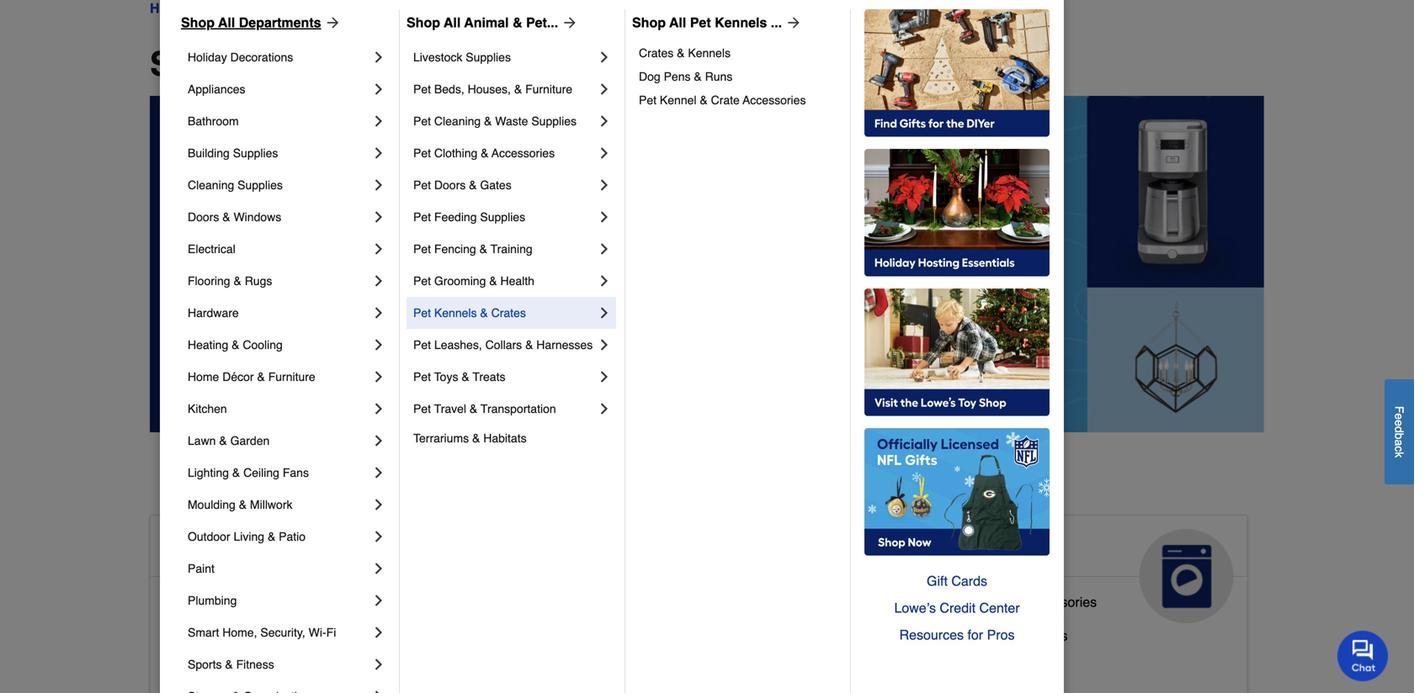 Task type: describe. For each thing, give the bounding box(es) containing it.
pet doors & gates
[[413, 179, 512, 192]]

appliances image
[[1140, 530, 1234, 624]]

chevron right image for pet beds, houses, & furniture
[[596, 81, 613, 98]]

chevron right image for smart home, security, wi-fi
[[370, 625, 387, 642]]

chevron right image for doors & windows
[[370, 209, 387, 226]]

terrariums
[[413, 432, 469, 445]]

pet for pet fencing & training 'link'
[[413, 243, 431, 256]]

1 vertical spatial livestock supplies link
[[539, 618, 651, 652]]

lighting
[[188, 466, 229, 480]]

pet leashes, collars & harnesses link
[[413, 329, 596, 361]]

0 vertical spatial animal
[[464, 15, 509, 30]]

shop all pet kennels ... link
[[632, 13, 803, 33]]

a
[[1393, 440, 1407, 446]]

plumbing link
[[188, 585, 370, 617]]

dog pens & runs
[[639, 70, 733, 83]]

wi-
[[309, 626, 326, 640]]

1 vertical spatial appliances
[[915, 536, 1040, 563]]

kitchen link
[[188, 393, 370, 425]]

1 horizontal spatial doors
[[434, 179, 466, 192]]

moulding & millwork
[[188, 498, 293, 512]]

officially licensed n f l gifts. shop now. image
[[865, 429, 1050, 557]]

hardware
[[188, 306, 239, 320]]

arrow right image for shop all departments
[[321, 14, 341, 31]]

pet for 'pet feeding supplies' link
[[413, 211, 431, 224]]

pet grooming & health link
[[413, 265, 596, 297]]

b
[[1393, 433, 1407, 440]]

lighting & ceiling fans link
[[188, 457, 370, 489]]

pet travel & transportation
[[413, 402, 556, 416]]

pet travel & transportation link
[[413, 393, 596, 425]]

accessible for accessible entry & home
[[164, 662, 229, 678]]

plumbing
[[188, 594, 237, 608]]

runs
[[705, 70, 733, 83]]

pet clothing & accessories
[[413, 147, 555, 160]]

smart home, security, wi-fi link
[[188, 617, 370, 649]]

bedroom
[[232, 629, 287, 644]]

toys
[[434, 370, 458, 384]]

smart home, security, wi-fi
[[188, 626, 336, 640]]

pet kennels & crates
[[413, 306, 526, 320]]

accessories for appliance parts & accessories
[[1025, 595, 1097, 610]]

leashes,
[[434, 338, 482, 352]]

harnesses
[[537, 338, 593, 352]]

beverage & wine chillers link
[[915, 625, 1068, 658]]

entry
[[232, 662, 264, 678]]

collars
[[486, 338, 522, 352]]

chevron right image for lawn & garden
[[370, 433, 387, 450]]

fans
[[283, 466, 309, 480]]

windows
[[234, 211, 281, 224]]

accessible for accessible bathroom
[[164, 595, 229, 610]]

security,
[[260, 626, 305, 640]]

home,
[[222, 626, 257, 640]]

chevron right image for kitchen
[[370, 401, 387, 418]]

chevron right image for building supplies
[[370, 145, 387, 162]]

0 vertical spatial cleaning
[[434, 115, 481, 128]]

health
[[501, 275, 535, 288]]

0 vertical spatial kennels
[[715, 15, 767, 30]]

patio
[[279, 530, 306, 544]]

flooring & rugs
[[188, 275, 272, 288]]

accessible entry & home
[[164, 662, 316, 678]]

fencing
[[434, 243, 476, 256]]

chevron right image for outdoor living & patio
[[370, 529, 387, 546]]

cleaning supplies
[[188, 179, 283, 192]]

pet kennels & crates link
[[413, 297, 596, 329]]

outdoor living & patio link
[[188, 521, 370, 553]]

furniture inside 'link'
[[268, 370, 316, 384]]

gates
[[480, 179, 512, 192]]

pet...
[[526, 15, 558, 30]]

livestock for livestock supplies link to the bottom
[[539, 622, 596, 637]]

lighting & ceiling fans
[[188, 466, 309, 480]]

cleaning inside "link"
[[188, 179, 234, 192]]

all for pet
[[670, 15, 687, 30]]

chevron right image for pet kennels & crates
[[596, 305, 613, 322]]

holiday decorations link
[[188, 41, 370, 73]]

accessible for accessible home
[[164, 536, 287, 563]]

0 horizontal spatial doors
[[188, 211, 219, 224]]

chevron right image for flooring & rugs
[[370, 273, 387, 290]]

shop all departments
[[181, 15, 321, 30]]

& inside animal & pet care
[[625, 536, 642, 563]]

pet for pet travel & transportation link
[[413, 402, 431, 416]]

beverage
[[915, 629, 972, 644]]

pet leashes, collars & harnesses
[[413, 338, 593, 352]]

furniture for bottommost "pet beds, houses, & furniture" link
[[667, 655, 721, 671]]

cooling
[[243, 338, 283, 352]]

chevron right image for pet clothing & accessories
[[596, 145, 613, 162]]

accessible home image
[[390, 530, 484, 624]]

accessible home link
[[151, 516, 497, 624]]

home inside 'link'
[[188, 370, 219, 384]]

parts
[[977, 595, 1009, 610]]

chevron right image for heating & cooling
[[370, 337, 387, 354]]

animal inside animal & pet care
[[539, 536, 618, 563]]

habitats
[[484, 432, 527, 445]]

chevron right image for pet doors & gates
[[596, 177, 613, 194]]

0 horizontal spatial crates
[[491, 306, 526, 320]]

home link
[[150, 0, 187, 19]]

chevron right image for pet toys & treats
[[596, 369, 613, 386]]

chevron right image for pet leashes, collars & harnesses
[[596, 337, 613, 354]]

chevron right image for hardware
[[370, 305, 387, 322]]

pet for pet grooming & health 'link'
[[413, 275, 431, 288]]

shop for shop all departments
[[181, 15, 215, 30]]

accessories for pet clothing & accessories
[[492, 147, 555, 160]]

enjoy savings year-round. no matter what you're shopping for, find what you need at a great price. image
[[150, 96, 1265, 433]]

chillers
[[1023, 629, 1068, 644]]

moulding & millwork link
[[188, 489, 370, 521]]

bathroom inside "link"
[[188, 115, 239, 128]]

holiday decorations
[[188, 51, 293, 64]]

moulding
[[188, 498, 236, 512]]

supplies down shop all animal & pet... link
[[466, 51, 511, 64]]

chevron right image for pet travel & transportation
[[596, 401, 613, 418]]

lowe's credit center link
[[865, 595, 1050, 622]]

pet for the pet clothing & accessories link
[[413, 147, 431, 160]]

flooring
[[188, 275, 230, 288]]

terrariums & habitats
[[413, 432, 527, 445]]

chevron right image for appliances
[[370, 81, 387, 98]]

shop for shop all pet kennels ...
[[632, 15, 666, 30]]

pet for pet toys & treats link
[[413, 370, 431, 384]]

livestock supplies for topmost livestock supplies link
[[413, 51, 511, 64]]

shop all pet kennels ...
[[632, 15, 782, 30]]

hardware link
[[188, 297, 370, 329]]

supplies up cleaning supplies
[[233, 147, 278, 160]]

pet cleaning & waste supplies
[[413, 115, 577, 128]]

arrow right image for shop all animal & pet...
[[558, 14, 579, 31]]

pet clothing & accessories link
[[413, 137, 596, 169]]

pet for pet doors & gates link
[[413, 179, 431, 192]]

chevron right image for cleaning supplies
[[370, 177, 387, 194]]

chevron right image for pet grooming & health
[[596, 273, 613, 290]]

all for animal
[[444, 15, 461, 30]]

pens
[[664, 70, 691, 83]]

1 vertical spatial kennels
[[688, 46, 731, 60]]

0 vertical spatial crates
[[639, 46, 674, 60]]

0 vertical spatial accessories
[[743, 93, 806, 107]]

chevron right image for livestock supplies
[[596, 49, 613, 66]]

feeding
[[434, 211, 477, 224]]

visit the lowe's toy shop. image
[[865, 289, 1050, 417]]

pet for pet leashes, collars & harnesses link
[[413, 338, 431, 352]]

pet toys & treats link
[[413, 361, 596, 393]]

terrariums & habitats link
[[413, 425, 613, 452]]

chevron right image for pet cleaning & waste supplies
[[596, 113, 613, 130]]

pet for the pet kennels & crates link
[[413, 306, 431, 320]]



Task type: vqa. For each thing, say whether or not it's contained in the screenshot.
Heating
yes



Task type: locate. For each thing, give the bounding box(es) containing it.
kennels up leashes,
[[434, 306, 477, 320]]

furniture for top "pet beds, houses, & furniture" link
[[525, 83, 573, 96]]

paint
[[188, 562, 215, 576]]

pet beds, houses, & furniture for top "pet beds, houses, & furniture" link
[[413, 83, 573, 96]]

shop all departments
[[150, 45, 500, 83]]

animal
[[464, 15, 509, 30], [539, 536, 618, 563]]

0 horizontal spatial appliances link
[[188, 73, 370, 105]]

appliances
[[188, 83, 245, 96], [915, 536, 1040, 563]]

1 horizontal spatial furniture
[[525, 83, 573, 96]]

bathroom link
[[188, 105, 370, 137]]

1 vertical spatial departments
[[295, 45, 500, 83]]

houses, for bottommost "pet beds, houses, & furniture" link
[[602, 655, 651, 671]]

care
[[539, 563, 592, 590]]

pet
[[690, 15, 711, 30], [413, 83, 431, 96], [639, 93, 657, 107], [413, 115, 431, 128], [413, 147, 431, 160], [413, 179, 431, 192], [413, 211, 431, 224], [413, 243, 431, 256], [413, 275, 431, 288], [413, 306, 431, 320], [413, 338, 431, 352], [413, 370, 431, 384], [413, 402, 431, 416], [648, 536, 685, 563], [539, 655, 560, 671]]

chevron right image for home décor & furniture
[[370, 369, 387, 386]]

e up d on the bottom
[[1393, 414, 1407, 420]]

arrow right image for shop all pet kennels ...
[[782, 14, 803, 31]]

supplies right waste
[[532, 115, 577, 128]]

2 e from the top
[[1393, 420, 1407, 427]]

chevron right image
[[370, 49, 387, 66], [596, 49, 613, 66], [370, 81, 387, 98], [596, 81, 613, 98], [370, 145, 387, 162], [596, 145, 613, 162], [370, 177, 387, 194], [370, 273, 387, 290], [596, 273, 613, 290], [370, 305, 387, 322], [596, 305, 613, 322], [370, 337, 387, 354], [596, 337, 613, 354], [370, 369, 387, 386], [596, 401, 613, 418], [370, 497, 387, 514], [370, 657, 387, 674]]

0 horizontal spatial shop
[[181, 15, 215, 30]]

accessible bedroom link
[[164, 625, 287, 658]]

chevron right image
[[370, 113, 387, 130], [596, 113, 613, 130], [596, 177, 613, 194], [370, 209, 387, 226], [596, 209, 613, 226], [370, 241, 387, 258], [596, 241, 613, 258], [596, 369, 613, 386], [370, 401, 387, 418], [370, 433, 387, 450], [370, 465, 387, 482], [370, 529, 387, 546], [370, 561, 387, 578], [370, 593, 387, 610], [370, 625, 387, 642], [370, 689, 387, 694]]

0 horizontal spatial furniture
[[268, 370, 316, 384]]

0 vertical spatial furniture
[[525, 83, 573, 96]]

doors up feeding
[[434, 179, 466, 192]]

accessible for accessible bedroom
[[164, 629, 229, 644]]

1 vertical spatial houses,
[[602, 655, 651, 671]]

electrical link
[[188, 233, 370, 265]]

0 horizontal spatial livestock
[[413, 51, 463, 64]]

beds, for bottommost "pet beds, houses, & furniture" link
[[563, 655, 598, 671]]

appliance parts & accessories link
[[915, 591, 1097, 625]]

supplies up pet fencing & training 'link'
[[480, 211, 526, 224]]

appliances down holiday at top left
[[188, 83, 245, 96]]

crates down pet grooming & health 'link'
[[491, 306, 526, 320]]

resources for pros
[[900, 628, 1015, 643]]

heating & cooling link
[[188, 329, 370, 361]]

f
[[1393, 406, 1407, 414]]

bathroom up smart home, security, wi-fi
[[232, 595, 291, 610]]

2 accessible from the top
[[164, 595, 229, 610]]

1 vertical spatial accessories
[[492, 147, 555, 160]]

accessories down waste
[[492, 147, 555, 160]]

millwork
[[250, 498, 293, 512]]

transportation
[[481, 402, 556, 416]]

0 horizontal spatial livestock supplies
[[413, 51, 511, 64]]

livestock down shop all animal & pet...
[[413, 51, 463, 64]]

kennels
[[715, 15, 767, 30], [688, 46, 731, 60], [434, 306, 477, 320]]

2 horizontal spatial arrow right image
[[782, 14, 803, 31]]

shop all departments link
[[181, 13, 341, 33]]

0 vertical spatial houses,
[[468, 83, 511, 96]]

accessible bathroom
[[164, 595, 291, 610]]

doors & windows
[[188, 211, 281, 224]]

1 horizontal spatial houses,
[[602, 655, 651, 671]]

supplies inside "link"
[[238, 179, 283, 192]]

3 accessible from the top
[[164, 629, 229, 644]]

doors up electrical
[[188, 211, 219, 224]]

pet for pet kennel & crate accessories link
[[639, 93, 657, 107]]

1 vertical spatial bathroom
[[232, 595, 291, 610]]

1 vertical spatial pet beds, houses, & furniture link
[[539, 652, 721, 685]]

&
[[513, 15, 522, 30], [677, 46, 685, 60], [694, 70, 702, 83], [514, 83, 522, 96], [700, 93, 708, 107], [484, 115, 492, 128], [481, 147, 489, 160], [469, 179, 477, 192], [222, 211, 230, 224], [480, 243, 487, 256], [234, 275, 242, 288], [489, 275, 497, 288], [480, 306, 488, 320], [232, 338, 240, 352], [525, 338, 533, 352], [257, 370, 265, 384], [462, 370, 470, 384], [470, 402, 478, 416], [472, 432, 480, 445], [219, 434, 227, 448], [232, 466, 240, 480], [239, 498, 247, 512], [268, 530, 276, 544], [625, 536, 642, 563], [1013, 595, 1022, 610], [976, 629, 985, 644], [655, 655, 664, 671], [225, 658, 233, 672], [268, 662, 277, 678]]

4 accessible from the top
[[164, 662, 229, 678]]

0 vertical spatial doors
[[434, 179, 466, 192]]

1 horizontal spatial accessories
[[743, 93, 806, 107]]

appliances link down decorations at the left
[[188, 73, 370, 105]]

arrow right image inside the shop all departments link
[[321, 14, 341, 31]]

chevron right image for bathroom
[[370, 113, 387, 130]]

1 horizontal spatial animal
[[539, 536, 618, 563]]

0 vertical spatial pet beds, houses, & furniture link
[[413, 73, 596, 105]]

chevron right image for lighting & ceiling fans
[[370, 465, 387, 482]]

doors
[[434, 179, 466, 192], [188, 211, 219, 224]]

lowe's credit center
[[895, 601, 1020, 616]]

accessible home
[[164, 536, 359, 563]]

1 vertical spatial animal
[[539, 536, 618, 563]]

0 vertical spatial appliances
[[188, 83, 245, 96]]

livestock
[[413, 51, 463, 64], [539, 622, 596, 637]]

0 vertical spatial pet beds, houses, & furniture
[[413, 83, 573, 96]]

1 horizontal spatial livestock supplies
[[539, 622, 651, 637]]

chevron right image for moulding & millwork
[[370, 497, 387, 514]]

cleaning up clothing
[[434, 115, 481, 128]]

pet feeding supplies link
[[413, 201, 596, 233]]

1 vertical spatial cleaning
[[188, 179, 234, 192]]

pet for pet cleaning & waste supplies link
[[413, 115, 431, 128]]

clothing
[[434, 147, 478, 160]]

gift cards
[[927, 574, 988, 589]]

lawn
[[188, 434, 216, 448]]

1 vertical spatial appliances link
[[901, 516, 1248, 624]]

livestock supplies
[[413, 51, 511, 64], [539, 622, 651, 637]]

1 horizontal spatial appliances link
[[901, 516, 1248, 624]]

2 horizontal spatial accessories
[[1025, 595, 1097, 610]]

pet for bottommost "pet beds, houses, & furniture" link
[[539, 655, 560, 671]]

livestock down care
[[539, 622, 596, 637]]

dog pens & runs link
[[639, 65, 839, 88]]

travel
[[434, 402, 467, 416]]

livestock supplies inside livestock supplies link
[[413, 51, 511, 64]]

e
[[1393, 414, 1407, 420], [1393, 420, 1407, 427]]

0 vertical spatial bathroom
[[188, 115, 239, 128]]

shop all animal & pet...
[[407, 15, 558, 30]]

1 vertical spatial crates
[[491, 306, 526, 320]]

animal & pet care image
[[765, 530, 859, 624]]

chevron right image for holiday decorations
[[370, 49, 387, 66]]

crates up the dog on the left top of the page
[[639, 46, 674, 60]]

pet feeding supplies
[[413, 211, 526, 224]]

f e e d b a c k button
[[1385, 380, 1415, 485]]

2 vertical spatial accessories
[[1025, 595, 1097, 610]]

arrow right image
[[321, 14, 341, 31], [558, 14, 579, 31], [782, 14, 803, 31]]

livestock for topmost livestock supplies link
[[413, 51, 463, 64]]

home décor & furniture
[[188, 370, 316, 384]]

2 horizontal spatial furniture
[[667, 655, 721, 671]]

1 horizontal spatial appliances
[[915, 536, 1040, 563]]

pros
[[987, 628, 1015, 643]]

cleaning down building
[[188, 179, 234, 192]]

chevron right image for plumbing
[[370, 593, 387, 610]]

kennels up crates & kennels link
[[715, 15, 767, 30]]

1 vertical spatial pet beds, houses, & furniture
[[539, 655, 721, 671]]

chevron right image for pet fencing & training
[[596, 241, 613, 258]]

décor
[[222, 370, 254, 384]]

center
[[980, 601, 1020, 616]]

arrow right image inside shop all animal & pet... link
[[558, 14, 579, 31]]

0 vertical spatial departments
[[239, 15, 321, 30]]

0 vertical spatial livestock
[[413, 51, 463, 64]]

1 shop from the left
[[181, 15, 215, 30]]

sports & fitness
[[188, 658, 274, 672]]

0 horizontal spatial animal
[[464, 15, 509, 30]]

2 horizontal spatial shop
[[632, 15, 666, 30]]

1 arrow right image from the left
[[321, 14, 341, 31]]

pet beds, houses, & furniture for bottommost "pet beds, houses, & furniture" link
[[539, 655, 721, 671]]

0 vertical spatial livestock supplies link
[[413, 41, 596, 73]]

1 vertical spatial beds,
[[563, 655, 598, 671]]

grooming
[[434, 275, 486, 288]]

all
[[218, 15, 235, 30], [444, 15, 461, 30], [670, 15, 687, 30], [243, 45, 285, 83]]

pet kennel & crate accessories
[[639, 93, 806, 107]]

e up b
[[1393, 420, 1407, 427]]

kennels up runs
[[688, 46, 731, 60]]

flooring & rugs link
[[188, 265, 370, 297]]

3 shop from the left
[[632, 15, 666, 30]]

cards
[[952, 574, 988, 589]]

2 arrow right image from the left
[[558, 14, 579, 31]]

waste
[[495, 115, 528, 128]]

beds, for top "pet beds, houses, & furniture" link
[[434, 83, 465, 96]]

departments for shop all departments
[[239, 15, 321, 30]]

cleaning supplies link
[[188, 169, 370, 201]]

lowe's
[[895, 601, 936, 616]]

0 horizontal spatial houses,
[[468, 83, 511, 96]]

training
[[491, 243, 533, 256]]

outdoor
[[188, 530, 230, 544]]

decorations
[[230, 51, 293, 64]]

1 accessible from the top
[[164, 536, 287, 563]]

1 vertical spatial furniture
[[268, 370, 316, 384]]

2 vertical spatial kennels
[[434, 306, 477, 320]]

shop all animal & pet... link
[[407, 13, 579, 33]]

0 vertical spatial appliances link
[[188, 73, 370, 105]]

livestock supplies link down shop all animal & pet... link
[[413, 41, 596, 73]]

livestock supplies link
[[413, 41, 596, 73], [539, 618, 651, 652]]

1 vertical spatial livestock supplies
[[539, 622, 651, 637]]

livestock supplies link down care
[[539, 618, 651, 652]]

gift cards link
[[865, 568, 1050, 595]]

2 shop from the left
[[407, 15, 440, 30]]

shop for shop all animal & pet...
[[407, 15, 440, 30]]

2 vertical spatial furniture
[[667, 655, 721, 671]]

1 horizontal spatial livestock
[[539, 622, 596, 637]]

resources
[[900, 628, 964, 643]]

pet beds, houses, & furniture link
[[413, 73, 596, 105], [539, 652, 721, 685]]

1 vertical spatial livestock
[[539, 622, 596, 637]]

fi
[[326, 626, 336, 640]]

pet for top "pet beds, houses, & furniture" link
[[413, 83, 431, 96]]

livestock supplies down shop all animal & pet...
[[413, 51, 511, 64]]

1 horizontal spatial crates
[[639, 46, 674, 60]]

rugs
[[245, 275, 272, 288]]

chevron right image for sports & fitness
[[370, 657, 387, 674]]

pet kennel & crate accessories link
[[639, 88, 839, 112]]

kitchen
[[188, 402, 227, 416]]

0 vertical spatial livestock supplies
[[413, 51, 511, 64]]

credit
[[940, 601, 976, 616]]

f e e d b a c k
[[1393, 406, 1407, 458]]

chevron right image for pet feeding supplies
[[596, 209, 613, 226]]

livestock supplies for livestock supplies link to the bottom
[[539, 622, 651, 637]]

treats
[[473, 370, 506, 384]]

houses, for top "pet beds, houses, & furniture" link
[[468, 83, 511, 96]]

appliance
[[915, 595, 974, 610]]

3 arrow right image from the left
[[782, 14, 803, 31]]

departments for shop all departments
[[295, 45, 500, 83]]

pet inside animal & pet care
[[648, 536, 685, 563]]

arrow right image inside shop all pet kennels ... link
[[782, 14, 803, 31]]

living
[[234, 530, 264, 544]]

for
[[968, 628, 984, 643]]

0 horizontal spatial arrow right image
[[321, 14, 341, 31]]

shop
[[150, 45, 234, 83]]

dog
[[639, 70, 661, 83]]

0 horizontal spatial cleaning
[[188, 179, 234, 192]]

appliances link up chillers
[[901, 516, 1248, 624]]

pet beds, houses, & furniture
[[413, 83, 573, 96], [539, 655, 721, 671]]

supplies down animal & pet care
[[599, 622, 651, 637]]

find gifts for the diyer. image
[[865, 9, 1050, 137]]

c
[[1393, 446, 1407, 452]]

1 horizontal spatial arrow right image
[[558, 14, 579, 31]]

appliances up cards
[[915, 536, 1040, 563]]

0 horizontal spatial appliances
[[188, 83, 245, 96]]

livestock supplies down care
[[539, 622, 651, 637]]

1 vertical spatial doors
[[188, 211, 219, 224]]

wine
[[989, 629, 1019, 644]]

animal & pet care link
[[526, 516, 872, 624]]

chat invite button image
[[1338, 631, 1389, 682]]

all for departments
[[218, 15, 235, 30]]

0 horizontal spatial beds,
[[434, 83, 465, 96]]

d
[[1393, 427, 1407, 433]]

1 horizontal spatial shop
[[407, 15, 440, 30]]

animal & pet care
[[539, 536, 685, 590]]

sports & fitness link
[[188, 649, 370, 681]]

accessories up chillers
[[1025, 595, 1097, 610]]

1 horizontal spatial beds,
[[563, 655, 598, 671]]

chevron right image for electrical
[[370, 241, 387, 258]]

crates
[[639, 46, 674, 60], [491, 306, 526, 320]]

0 vertical spatial beds,
[[434, 83, 465, 96]]

electrical
[[188, 243, 236, 256]]

1 e from the top
[[1393, 414, 1407, 420]]

accessories down dog pens & runs link
[[743, 93, 806, 107]]

accessible bathroom link
[[164, 591, 291, 625]]

chevron right image for paint
[[370, 561, 387, 578]]

fitness
[[236, 658, 274, 672]]

0 horizontal spatial accessories
[[492, 147, 555, 160]]

bathroom up building
[[188, 115, 239, 128]]

holiday hosting essentials. image
[[865, 149, 1050, 277]]

supplies up windows
[[238, 179, 283, 192]]

1 horizontal spatial cleaning
[[434, 115, 481, 128]]



